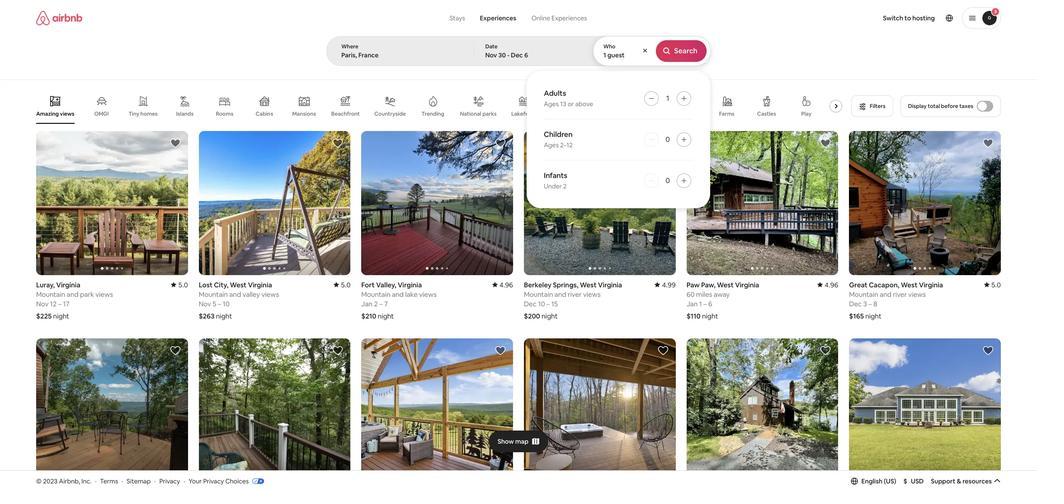 Task type: vqa. For each thing, say whether or not it's contained in the screenshot.


Task type: describe. For each thing, give the bounding box(es) containing it.
15
[[551, 300, 558, 308]]

online experiences link
[[524, 9, 595, 27]]

$210
[[361, 312, 376, 321]]

night inside paw paw, west virginia 60 miles away jan 1 – 6 $110 night
[[702, 312, 718, 321]]

airbnb,
[[59, 477, 80, 485]]

virginia inside fort valley, virginia mountain and lake views jan 2 – 7 $210 night
[[398, 281, 422, 289]]

online
[[532, 14, 550, 22]]

display total before taxes button
[[901, 95, 1001, 117]]

lake
[[405, 290, 418, 299]]

add to wishlist: paw paw, west virginia image
[[820, 138, 831, 149]]

none search field containing adults
[[326, 0, 711, 208]]

and inside fort valley, virginia mountain and lake views jan 2 – 7 $210 night
[[392, 290, 404, 299]]

10 inside the berkeley springs, west virginia mountain and river views dec 10 – 15 $200 night
[[538, 300, 545, 308]]

add to wishlist: lost city, west virginia image
[[332, 138, 343, 149]]

3 inside 3 dropdown button
[[994, 9, 997, 14]]

castles
[[757, 110, 776, 118]]

– inside great cacapon, west virginia mountain and river views dec 3 – 8 $165 night
[[869, 300, 872, 308]]

1 inside who 1 guest
[[603, 51, 606, 59]]

add to wishlist: luray, virginia image
[[170, 138, 181, 149]]

terms · sitemap · privacy ·
[[100, 477, 185, 485]]

-
[[507, 51, 510, 59]]

paw paw, west virginia 60 miles away jan 1 – 6 $110 night
[[687, 281, 759, 321]]

1 · from the left
[[95, 477, 97, 485]]

choices
[[225, 477, 249, 485]]

night inside great cacapon, west virginia mountain and river views dec 3 – 8 $165 night
[[866, 312, 882, 321]]

west for cacapon,
[[901, 281, 918, 289]]

experiences inside 'button'
[[480, 14, 516, 22]]

views inside the berkeley springs, west virginia mountain and river views dec 10 – 15 $200 night
[[583, 290, 601, 299]]

add to wishlist: great cacapon, west virginia image
[[983, 138, 994, 149]]

views inside luray, virginia mountain and park views nov 12 – 17 $225 night
[[95, 290, 113, 299]]

paw
[[687, 281, 700, 289]]

west for springs,
[[580, 281, 597, 289]]

and inside luray, virginia mountain and park views nov 12 – 17 $225 night
[[67, 290, 78, 299]]

homes
[[140, 110, 158, 118]]

$200
[[524, 312, 540, 321]]

amazing
[[36, 110, 59, 117]]

$ usd
[[904, 477, 924, 486]]

$165
[[849, 312, 864, 321]]

5
[[213, 300, 216, 308]]

– inside paw paw, west virginia 60 miles away jan 1 – 6 $110 night
[[704, 300, 707, 308]]

60
[[687, 290, 695, 299]]

english (us)
[[862, 477, 896, 486]]

support & resources
[[931, 477, 992, 486]]

10 inside lost city, west virginia mountain and valley views nov 5 – 10 $263 night
[[223, 300, 230, 308]]

farms
[[719, 110, 735, 118]]

3 button
[[962, 7, 1001, 29]]

lost city, west virginia mountain and valley views nov 5 – 10 $263 night
[[199, 281, 279, 321]]

show map
[[498, 438, 529, 446]]

dec for great cacapon, west virginia
[[849, 300, 862, 308]]

views inside fort valley, virginia mountain and lake views jan 2 – 7 $210 night
[[419, 290, 437, 299]]

sitemap
[[127, 477, 151, 485]]

berkeley
[[524, 281, 552, 289]]

before
[[941, 103, 958, 110]]

children ages 2–12
[[544, 130, 573, 149]]

5.0 out of 5 average rating image for luray, virginia mountain and park views nov 12 – 17 $225 night
[[171, 281, 188, 289]]

who 1 guest
[[603, 43, 625, 59]]

west for paw,
[[717, 281, 734, 289]]

2–12
[[560, 141, 573, 149]]

above
[[575, 100, 593, 108]]

in/out
[[605, 110, 620, 118]]

fort
[[361, 281, 375, 289]]

2 inside infants under 2
[[563, 182, 567, 190]]

countryside
[[374, 110, 406, 118]]

5.0 for great cacapon, west virginia mountain and river views dec 3 – 8 $165 night
[[991, 281, 1001, 289]]

who
[[603, 43, 616, 50]]

city,
[[214, 281, 228, 289]]

omg!
[[94, 110, 109, 118]]

5.0 out of 5 average rating image for lost city, west virginia mountain and valley views nov 5 – 10 $263 night
[[334, 281, 351, 289]]

dec inside date nov 30 - dec 6
[[511, 51, 523, 59]]

2023
[[43, 477, 58, 485]]

display
[[908, 103, 927, 110]]

english
[[862, 477, 883, 486]]

2 experiences from the left
[[552, 14, 587, 22]]

a-
[[675, 110, 681, 118]]

berkeley springs, west virginia mountain and river views dec 10 – 15 $200 night
[[524, 281, 622, 321]]

12
[[50, 300, 57, 308]]

under
[[544, 182, 562, 190]]

Where field
[[341, 51, 460, 59]]

night inside the berkeley springs, west virginia mountain and river views dec 10 – 15 $200 night
[[542, 312, 558, 321]]

date
[[485, 43, 498, 50]]

views inside group
[[60, 110, 74, 117]]

experiences tab panel
[[326, 36, 711, 208]]

nov inside lost city, west virginia mountain and valley views nov 5 – 10 $263 night
[[199, 300, 211, 308]]

adults
[[544, 89, 566, 98]]

night inside lost city, west virginia mountain and valley views nov 5 – 10 $263 night
[[216, 312, 232, 321]]

trending
[[422, 110, 444, 118]]

and for lost city, west virginia mountain and valley views nov 5 – 10 $263 night
[[229, 290, 241, 299]]

nov inside date nov 30 - dec 6
[[485, 51, 497, 59]]

3 inside great cacapon, west virginia mountain and river views dec 3 – 8 $165 night
[[863, 300, 867, 308]]

guest
[[608, 51, 625, 59]]

inc.
[[81, 477, 91, 485]]

a-frames
[[675, 110, 699, 118]]

adults ages 13 or above
[[544, 89, 593, 108]]

add to wishlist: big pool, maryland image
[[983, 345, 994, 356]]

or
[[568, 100, 574, 108]]

4.96 out of 5 average rating image
[[818, 281, 838, 289]]

rooms
[[216, 110, 233, 118]]

mountain for berkeley springs, west virginia mountain and river views dec 10 – 15 $200 night
[[524, 290, 553, 299]]

$110
[[687, 312, 701, 321]]

– inside luray, virginia mountain and park views nov 12 – 17 $225 night
[[58, 300, 62, 308]]

virginia for berkeley springs, west virginia mountain and river views dec 10 – 15 $200 night
[[598, 281, 622, 289]]

switch to hosting link
[[878, 9, 940, 28]]

your
[[189, 477, 202, 485]]

ski-in/out
[[595, 110, 620, 118]]

3 · from the left
[[154, 477, 156, 485]]

show
[[498, 438, 514, 446]]

add to wishlist: annapolis, maryland image
[[820, 345, 831, 356]]

4.96 for fort valley, virginia mountain and lake views jan 2 – 7 $210 night
[[500, 281, 513, 289]]

great
[[849, 281, 868, 289]]

design
[[639, 110, 656, 118]]

national parks
[[460, 110, 497, 117]]

5.0 out of 5 average rating image
[[984, 281, 1001, 289]]

switch to hosting
[[883, 14, 935, 22]]

and for great cacapon, west virginia mountain and river views dec 3 – 8 $165 night
[[880, 290, 892, 299]]

virginia for paw paw, west virginia 60 miles away jan 1 – 6 $110 night
[[735, 281, 759, 289]]

where
[[341, 43, 358, 50]]

1 horizontal spatial 1
[[666, 94, 669, 103]]

display total before taxes
[[908, 103, 973, 110]]

profile element
[[609, 0, 1001, 36]]



Task type: locate. For each thing, give the bounding box(es) containing it.
night down 7
[[378, 312, 394, 321]]

&
[[957, 477, 961, 486]]

dec inside great cacapon, west virginia mountain and river views dec 3 – 8 $165 night
[[849, 300, 862, 308]]

0
[[666, 135, 670, 144], [666, 176, 670, 185]]

nov left 12
[[36, 300, 49, 308]]

park
[[80, 290, 94, 299]]

virginia for lost city, west virginia mountain and valley views nov 5 – 10 $263 night
[[248, 281, 272, 289]]

west for city,
[[230, 281, 247, 289]]

1 horizontal spatial 5.0 out of 5 average rating image
[[334, 281, 351, 289]]

miles
[[696, 290, 712, 299]]

and inside lost city, west virginia mountain and valley views nov 5 – 10 $263 night
[[229, 290, 241, 299]]

1 horizontal spatial dec
[[524, 300, 537, 308]]

1 inside paw paw, west virginia 60 miles away jan 1 – 6 $110 night
[[699, 300, 702, 308]]

2 left 7
[[374, 300, 378, 308]]

add to wishlist: basye, virginia image
[[658, 345, 669, 356]]

$263
[[199, 312, 215, 321]]

2 5.0 out of 5 average rating image from the left
[[334, 281, 351, 289]]

6 virginia from the left
[[919, 281, 943, 289]]

west inside great cacapon, west virginia mountain and river views dec 3 – 8 $165 night
[[901, 281, 918, 289]]

virginia inside lost city, west virginia mountain and valley views nov 5 – 10 $263 night
[[248, 281, 272, 289]]

hosting
[[913, 14, 935, 22]]

add to wishlist: fort valley, virginia image
[[495, 138, 506, 149]]

valley,
[[376, 281, 396, 289]]

and left the lake
[[392, 290, 404, 299]]

add to wishlist: waterford, virginia image
[[332, 345, 343, 356]]

4 west from the left
[[901, 281, 918, 289]]

jan for jan 1 – 6
[[687, 300, 698, 308]]

2 horizontal spatial 5.0
[[991, 281, 1001, 289]]

and
[[67, 290, 78, 299], [555, 290, 566, 299], [229, 290, 241, 299], [392, 290, 404, 299], [880, 290, 892, 299]]

great cacapon, west virginia mountain and river views dec 3 – 8 $165 night
[[849, 281, 943, 321]]

1 ages from the top
[[544, 100, 559, 108]]

2 – from the left
[[547, 300, 550, 308]]

7
[[384, 300, 388, 308]]

1 horizontal spatial jan
[[687, 300, 698, 308]]

infants
[[544, 171, 567, 180]]

luray, virginia mountain and park views nov 12 – 17 $225 night
[[36, 281, 113, 321]]

– right 5
[[218, 300, 221, 308]]

3 – from the left
[[218, 300, 221, 308]]

and inside great cacapon, west virginia mountain and river views dec 3 – 8 $165 night
[[880, 290, 892, 299]]

0 vertical spatial 0
[[666, 135, 670, 144]]

infants under 2
[[544, 171, 567, 190]]

5 night from the left
[[702, 312, 718, 321]]

taxes
[[960, 103, 973, 110]]

1 – from the left
[[58, 300, 62, 308]]

4.96 left berkeley
[[500, 281, 513, 289]]

2 jan from the left
[[687, 300, 698, 308]]

mountain inside fort valley, virginia mountain and lake views jan 2 – 7 $210 night
[[361, 290, 390, 299]]

– inside fort valley, virginia mountain and lake views jan 2 – 7 $210 night
[[379, 300, 383, 308]]

lost
[[199, 281, 213, 289]]

dec for berkeley springs, west virginia
[[524, 300, 537, 308]]

1 virginia from the left
[[56, 281, 80, 289]]

river down cacapon,
[[893, 290, 907, 299]]

mountain inside luray, virginia mountain and park views nov 12 – 17 $225 night
[[36, 290, 65, 299]]

resources
[[963, 477, 992, 486]]

night right $110 at the right bottom of page
[[702, 312, 718, 321]]

mountain inside great cacapon, west virginia mountain and river views dec 3 – 8 $165 night
[[849, 290, 878, 299]]

4 night from the left
[[378, 312, 394, 321]]

4 mountain from the left
[[361, 290, 390, 299]]

2 horizontal spatial nov
[[485, 51, 497, 59]]

experiences
[[480, 14, 516, 22], [552, 14, 587, 22]]

group containing amazing views
[[36, 89, 846, 124]]

10 left 15
[[538, 300, 545, 308]]

dec up "$200"
[[524, 300, 537, 308]]

1 horizontal spatial 4.96
[[825, 281, 838, 289]]

valley
[[243, 290, 260, 299]]

0 horizontal spatial 1
[[603, 51, 606, 59]]

– left 15
[[547, 300, 550, 308]]

5.0 for luray, virginia mountain and park views nov 12 – 17 $225 night
[[178, 281, 188, 289]]

1 river from the left
[[568, 290, 582, 299]]

fort valley, virginia mountain and lake views jan 2 – 7 $210 night
[[361, 281, 437, 321]]

0 horizontal spatial 6
[[524, 51, 528, 59]]

total
[[928, 103, 940, 110]]

views
[[60, 110, 74, 117], [95, 290, 113, 299], [583, 290, 601, 299], [262, 290, 279, 299], [419, 290, 437, 299], [909, 290, 926, 299]]

night inside luray, virginia mountain and park views nov 12 – 17 $225 night
[[53, 312, 69, 321]]

ages down children
[[544, 141, 559, 149]]

nov down the date
[[485, 51, 497, 59]]

$
[[904, 477, 907, 486]]

2
[[563, 182, 567, 190], [374, 300, 378, 308]]

your privacy choices
[[189, 477, 249, 485]]

west inside the berkeley springs, west virginia mountain and river views dec 10 – 15 $200 night
[[580, 281, 597, 289]]

0 horizontal spatial river
[[568, 290, 582, 299]]

0 horizontal spatial 5.0
[[178, 281, 188, 289]]

mountain up 12
[[36, 290, 65, 299]]

1 and from the left
[[67, 290, 78, 299]]

1 experiences from the left
[[480, 14, 516, 22]]

mountain down great at the right
[[849, 290, 878, 299]]

6 inside date nov 30 - dec 6
[[524, 51, 528, 59]]

night down 8
[[866, 312, 882, 321]]

night down 15
[[542, 312, 558, 321]]

17
[[63, 300, 69, 308]]

springs,
[[553, 281, 579, 289]]

add to wishlist: rileyville, virginia image
[[170, 345, 181, 356]]

filters button
[[851, 95, 893, 117]]

– inside the berkeley springs, west virginia mountain and river views dec 10 – 15 $200 night
[[547, 300, 550, 308]]

paw,
[[701, 281, 716, 289]]

· right the terms
[[122, 477, 123, 485]]

– inside lost city, west virginia mountain and valley views nov 5 – 10 $263 night
[[218, 300, 221, 308]]

privacy
[[159, 477, 180, 485], [203, 477, 224, 485]]

2 10 from the left
[[223, 300, 230, 308]]

1 horizontal spatial 6
[[708, 300, 712, 308]]

2 4.96 from the left
[[825, 281, 838, 289]]

4.96 for paw paw, west virginia 60 miles away jan 1 – 6 $110 night
[[825, 281, 838, 289]]

filters
[[870, 103, 886, 110]]

None search field
[[326, 0, 711, 208]]

5.0 out of 5 average rating image left lost on the left of page
[[171, 281, 188, 289]]

mountain for lost city, west virginia mountain and valley views nov 5 – 10 $263 night
[[199, 290, 228, 299]]

2 ages from the top
[[544, 141, 559, 149]]

what can we help you find? tab list
[[442, 9, 524, 27]]

sitemap link
[[127, 477, 151, 485]]

english (us) button
[[851, 477, 896, 486]]

2 privacy from the left
[[203, 477, 224, 485]]

beachfront
[[331, 110, 360, 118]]

views inside lost city, west virginia mountain and valley views nov 5 – 10 $263 night
[[262, 290, 279, 299]]

mountain up 5
[[199, 290, 228, 299]]

jan inside fort valley, virginia mountain and lake views jan 2 – 7 $210 night
[[361, 300, 373, 308]]

6 right -
[[524, 51, 528, 59]]

4.99
[[662, 281, 676, 289]]

2 virginia from the left
[[598, 281, 622, 289]]

2 west from the left
[[230, 281, 247, 289]]

5.0 for lost city, west virginia mountain and valley views nov 5 – 10 $263 night
[[341, 281, 351, 289]]

2 5.0 from the left
[[341, 281, 351, 289]]

1 horizontal spatial nov
[[199, 300, 211, 308]]

stays button
[[442, 9, 473, 27]]

date nov 30 - dec 6
[[485, 43, 528, 59]]

river down springs,
[[568, 290, 582, 299]]

1 mountain from the left
[[36, 290, 65, 299]]

1 horizontal spatial river
[[893, 290, 907, 299]]

frames
[[681, 110, 699, 118]]

and down springs,
[[555, 290, 566, 299]]

3 5.0 from the left
[[991, 281, 1001, 289]]

(us)
[[884, 477, 896, 486]]

2 inside fort valley, virginia mountain and lake views jan 2 – 7 $210 night
[[374, 300, 378, 308]]

mountain down berkeley
[[524, 290, 553, 299]]

west inside paw paw, west virginia 60 miles away jan 1 – 6 $110 night
[[717, 281, 734, 289]]

mountain for great cacapon, west virginia mountain and river views dec 3 – 8 $165 night
[[849, 290, 878, 299]]

0 vertical spatial 6
[[524, 51, 528, 59]]

4 and from the left
[[392, 290, 404, 299]]

$225
[[36, 312, 52, 321]]

1 privacy from the left
[[159, 477, 180, 485]]

– left 8
[[869, 300, 872, 308]]

and down cacapon,
[[880, 290, 892, 299]]

0 for children
[[666, 135, 670, 144]]

river inside great cacapon, west virginia mountain and river views dec 3 – 8 $165 night
[[893, 290, 907, 299]]

usd
[[911, 477, 924, 486]]

1 vertical spatial 1
[[666, 94, 669, 103]]

stays
[[450, 14, 465, 22]]

0 vertical spatial 1
[[603, 51, 606, 59]]

jan up $210
[[361, 300, 373, 308]]

nov
[[485, 51, 497, 59], [36, 300, 49, 308], [199, 300, 211, 308]]

2 right under
[[563, 182, 567, 190]]

3 virginia from the left
[[248, 281, 272, 289]]

5 and from the left
[[880, 290, 892, 299]]

1 vertical spatial 3
[[863, 300, 867, 308]]

jan for jan 2 – 7
[[361, 300, 373, 308]]

1 horizontal spatial experiences
[[552, 14, 587, 22]]

1 horizontal spatial 3
[[994, 9, 997, 14]]

1 vertical spatial 0
[[666, 176, 670, 185]]

4 – from the left
[[379, 300, 383, 308]]

0 horizontal spatial 4.96
[[500, 281, 513, 289]]

river inside the berkeley springs, west virginia mountain and river views dec 10 – 15 $200 night
[[568, 290, 582, 299]]

privacy left your
[[159, 477, 180, 485]]

3 west from the left
[[717, 281, 734, 289]]

4.96 left great at the right
[[825, 281, 838, 289]]

3 mountain from the left
[[199, 290, 228, 299]]

children
[[544, 130, 573, 139]]

jan
[[361, 300, 373, 308], [687, 300, 698, 308]]

1 0 from the top
[[666, 135, 670, 144]]

2 vertical spatial 1
[[699, 300, 702, 308]]

1 horizontal spatial 5.0
[[341, 281, 351, 289]]

experiences right online
[[552, 14, 587, 22]]

amazing views
[[36, 110, 74, 117]]

dec right -
[[511, 51, 523, 59]]

2 night from the left
[[542, 312, 558, 321]]

night down 5
[[216, 312, 232, 321]]

2 · from the left
[[122, 477, 123, 485]]

river for cacapon,
[[893, 290, 907, 299]]

1 night from the left
[[53, 312, 69, 321]]

treehouses
[[551, 110, 580, 118]]

jan down 60
[[687, 300, 698, 308]]

– left 17
[[58, 300, 62, 308]]

3 and from the left
[[229, 290, 241, 299]]

1 west from the left
[[580, 281, 597, 289]]

– left 7
[[379, 300, 383, 308]]

ages inside adults ages 13 or above
[[544, 100, 559, 108]]

experiences up the date
[[480, 14, 516, 22]]

1 10 from the left
[[538, 300, 545, 308]]

jan inside paw paw, west virginia 60 miles away jan 1 – 6 $110 night
[[687, 300, 698, 308]]

add to wishlist: wardensville, west virginia image
[[495, 345, 506, 356]]

30
[[498, 51, 506, 59]]

· left your
[[184, 477, 185, 485]]

5.0 out of 5 average rating image left fort
[[334, 281, 351, 289]]

0 horizontal spatial 5.0 out of 5 average rating image
[[171, 281, 188, 289]]

lakefront
[[511, 110, 536, 118]]

0 vertical spatial 3
[[994, 9, 997, 14]]

west up away on the right of the page
[[717, 281, 734, 289]]

0 horizontal spatial experiences
[[480, 14, 516, 22]]

©
[[36, 477, 42, 485]]

2 horizontal spatial dec
[[849, 300, 862, 308]]

privacy right your
[[203, 477, 224, 485]]

6 down miles
[[708, 300, 712, 308]]

national
[[460, 110, 481, 117]]

0 horizontal spatial 2
[[374, 300, 378, 308]]

2 river from the left
[[893, 290, 907, 299]]

3 night from the left
[[216, 312, 232, 321]]

ages down 'adults'
[[544, 100, 559, 108]]

cacapon,
[[869, 281, 900, 289]]

ages inside the children ages 2–12
[[544, 141, 559, 149]]

10 right 5
[[223, 300, 230, 308]]

6 – from the left
[[869, 300, 872, 308]]

river for springs,
[[568, 290, 582, 299]]

virginia inside paw paw, west virginia 60 miles away jan 1 – 6 $110 night
[[735, 281, 759, 289]]

dec inside the berkeley springs, west virginia mountain and river views dec 10 – 15 $200 night
[[524, 300, 537, 308]]

4 · from the left
[[184, 477, 185, 485]]

switch
[[883, 14, 903, 22]]

1 jan from the left
[[361, 300, 373, 308]]

support & resources button
[[931, 477, 1001, 486]]

online experiences
[[532, 14, 587, 22]]

1 horizontal spatial 10
[[538, 300, 545, 308]]

6 night from the left
[[866, 312, 882, 321]]

1 vertical spatial ages
[[544, 141, 559, 149]]

· right inc.
[[95, 477, 97, 485]]

mountain inside the berkeley springs, west virginia mountain and river views dec 10 – 15 $200 night
[[524, 290, 553, 299]]

experiences button
[[473, 9, 524, 27]]

ages for children
[[544, 141, 559, 149]]

west right springs,
[[580, 281, 597, 289]]

mountain inside lost city, west virginia mountain and valley views nov 5 – 10 $263 night
[[199, 290, 228, 299]]

2 mountain from the left
[[524, 290, 553, 299]]

mansions
[[292, 110, 316, 118]]

nov left 5
[[199, 300, 211, 308]]

nov inside luray, virginia mountain and park views nov 12 – 17 $225 night
[[36, 300, 49, 308]]

5 mountain from the left
[[849, 290, 878, 299]]

2 horizontal spatial 1
[[699, 300, 702, 308]]

terms link
[[100, 477, 118, 485]]

views inside great cacapon, west virginia mountain and river views dec 3 – 8 $165 night
[[909, 290, 926, 299]]

virginia inside great cacapon, west virginia mountain and river views dec 3 – 8 $165 night
[[919, 281, 943, 289]]

mountain down fort
[[361, 290, 390, 299]]

night inside fort valley, virginia mountain and lake views jan 2 – 7 $210 night
[[378, 312, 394, 321]]

2 and from the left
[[555, 290, 566, 299]]

and for berkeley springs, west virginia mountain and river views dec 10 – 15 $200 night
[[555, 290, 566, 299]]

virginia for great cacapon, west virginia mountain and river views dec 3 – 8 $165 night
[[919, 281, 943, 289]]

2 0 from the top
[[666, 176, 670, 185]]

5 – from the left
[[704, 300, 707, 308]]

west inside lost city, west virginia mountain and valley views nov 5 – 10 $263 night
[[230, 281, 247, 289]]

0 horizontal spatial privacy
[[159, 477, 180, 485]]

1 5.0 from the left
[[178, 281, 188, 289]]

1 vertical spatial 2
[[374, 300, 378, 308]]

0 horizontal spatial jan
[[361, 300, 373, 308]]

mountain
[[36, 290, 65, 299], [524, 290, 553, 299], [199, 290, 228, 299], [361, 290, 390, 299], [849, 290, 878, 299]]

0 for infants
[[666, 176, 670, 185]]

dec up $165
[[849, 300, 862, 308]]

map
[[515, 438, 529, 446]]

5.0 out of 5 average rating image
[[171, 281, 188, 289], [334, 281, 351, 289]]

add to wishlist: berkeley springs, west virginia image
[[658, 138, 669, 149]]

4.99 out of 5 average rating image
[[655, 281, 676, 289]]

5 virginia from the left
[[735, 281, 759, 289]]

– down miles
[[704, 300, 707, 308]]

ski-
[[595, 110, 605, 118]]

virginia inside the berkeley springs, west virginia mountain and river views dec 10 – 15 $200 night
[[598, 281, 622, 289]]

and left valley
[[229, 290, 241, 299]]

© 2023 airbnb, inc. ·
[[36, 477, 97, 485]]

and inside the berkeley springs, west virginia mountain and river views dec 10 – 15 $200 night
[[555, 290, 566, 299]]

night down 17
[[53, 312, 69, 321]]

west up valley
[[230, 281, 247, 289]]

1 horizontal spatial 2
[[563, 182, 567, 190]]

0 horizontal spatial nov
[[36, 300, 49, 308]]

6 inside paw paw, west virginia 60 miles away jan 1 – 6 $110 night
[[708, 300, 712, 308]]

parks
[[483, 110, 497, 117]]

west right cacapon,
[[901, 281, 918, 289]]

group
[[36, 89, 846, 124], [36, 131, 188, 275], [199, 131, 351, 275], [361, 131, 513, 275], [524, 131, 676, 275], [687, 131, 838, 275], [849, 131, 1001, 275], [36, 339, 188, 483], [199, 339, 351, 483], [361, 339, 513, 483], [524, 339, 676, 483], [687, 339, 838, 483], [849, 339, 1037, 483]]

and up 17
[[67, 290, 78, 299]]

night
[[53, 312, 69, 321], [542, 312, 558, 321], [216, 312, 232, 321], [378, 312, 394, 321], [702, 312, 718, 321], [866, 312, 882, 321]]

4.96 out of 5 average rating image
[[492, 281, 513, 289]]

1 5.0 out of 5 average rating image from the left
[[171, 281, 188, 289]]

0 vertical spatial ages
[[544, 100, 559, 108]]

1 vertical spatial 6
[[708, 300, 712, 308]]

1 horizontal spatial privacy
[[203, 477, 224, 485]]

0 horizontal spatial 3
[[863, 300, 867, 308]]

islands
[[176, 110, 194, 118]]

ages for adults
[[544, 100, 559, 108]]

away
[[714, 290, 730, 299]]

to
[[905, 14, 911, 22]]

0 horizontal spatial dec
[[511, 51, 523, 59]]

4 virginia from the left
[[398, 281, 422, 289]]

1 4.96 from the left
[[500, 281, 513, 289]]

terms
[[100, 477, 118, 485]]

virginia inside luray, virginia mountain and park views nov 12 – 17 $225 night
[[56, 281, 80, 289]]

tiny homes
[[129, 110, 158, 118]]

0 vertical spatial 2
[[563, 182, 567, 190]]

play
[[801, 110, 812, 118]]

0 horizontal spatial 10
[[223, 300, 230, 308]]

tiny
[[129, 110, 139, 118]]

· left the privacy link
[[154, 477, 156, 485]]



